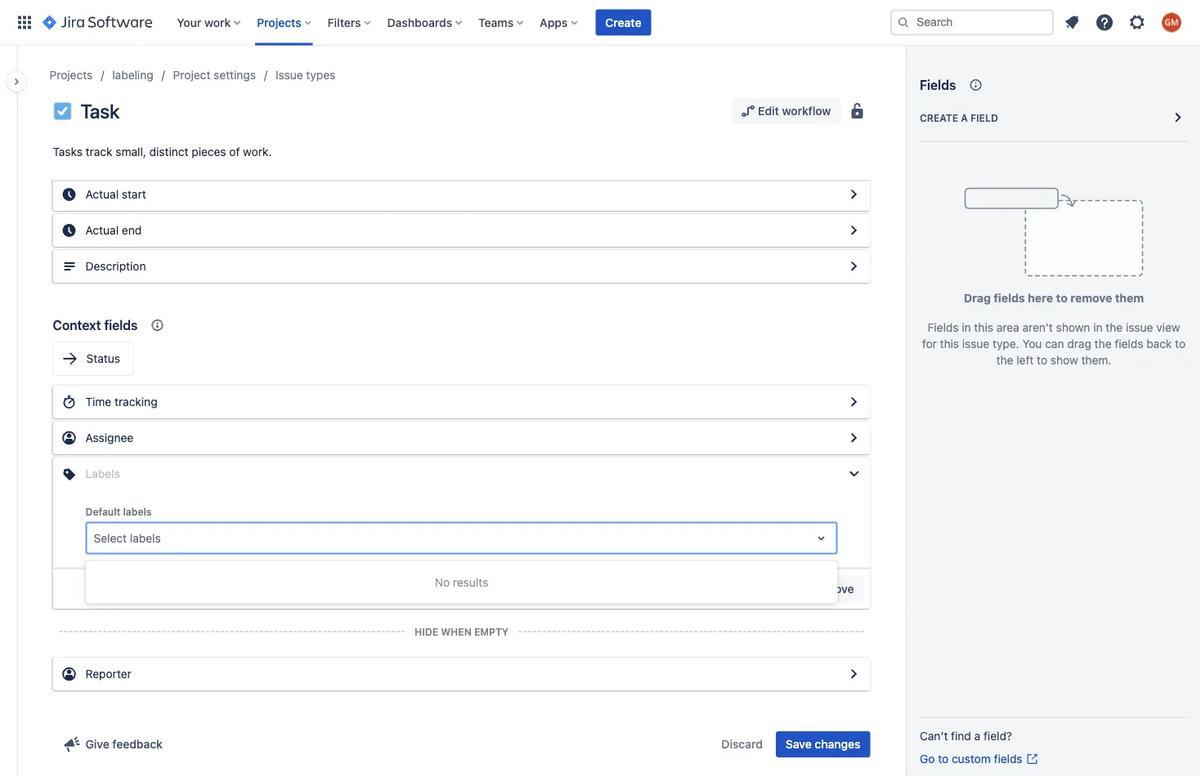 Task type: describe. For each thing, give the bounding box(es) containing it.
your work
[[177, 16, 231, 29]]

1 vertical spatial this
[[940, 337, 960, 351]]

open field configuration image inside reporter button
[[845, 665, 864, 685]]

issue types
[[276, 68, 336, 82]]

give feedback button
[[53, 732, 173, 758]]

open field configuration image for start
[[845, 185, 864, 204]]

default labels
[[85, 507, 152, 518]]

assignee button
[[53, 422, 871, 455]]

go to custom fields
[[920, 753, 1023, 766]]

fields left this link will be opened in a new tab image
[[994, 753, 1023, 766]]

teams button
[[474, 9, 530, 36]]

sidebar navigation image
[[0, 65, 36, 98]]

help image
[[1095, 13, 1115, 32]]

assignee
[[85, 431, 134, 445]]

save changes button
[[776, 732, 871, 758]]

labels
[[85, 467, 120, 481]]

1 vertical spatial the
[[1095, 337, 1112, 351]]

remove
[[1071, 292, 1113, 305]]

field
[[971, 112, 999, 124]]

context
[[53, 318, 101, 333]]

to down the view
[[1176, 337, 1186, 351]]

open image
[[812, 529, 831, 548]]

banner containing your work
[[0, 0, 1202, 46]]

this link will be opened in a new tab image
[[1026, 753, 1039, 766]]

dashboards button
[[382, 9, 469, 36]]

close field configuration image
[[845, 465, 864, 484]]

project settings
[[173, 68, 256, 82]]

fields in this area aren't shown in the issue view for this issue type. you can drag the fields back to the left to show them.
[[923, 321, 1186, 367]]

labels for default labels
[[123, 507, 152, 518]]

fields for fields
[[920, 77, 956, 93]]

them
[[1115, 292, 1145, 305]]

save changes
[[786, 738, 861, 752]]

drag
[[1068, 337, 1092, 351]]

1 in from the left
[[962, 321, 971, 335]]

to right left
[[1037, 354, 1048, 367]]

fields left more information about the context fields image
[[104, 318, 138, 333]]

for
[[923, 337, 937, 351]]

actual for actual start
[[85, 188, 119, 201]]

drag
[[964, 292, 991, 305]]

types
[[306, 68, 336, 82]]

projects button
[[252, 9, 318, 36]]

tasks
[[53, 145, 83, 159]]

open field configuration image
[[845, 429, 864, 448]]

issue
[[276, 68, 303, 82]]

project
[[173, 68, 211, 82]]

give feedback
[[85, 738, 163, 752]]

small,
[[116, 145, 146, 159]]

end
[[122, 224, 142, 237]]

discard
[[722, 738, 763, 752]]

settings
[[214, 68, 256, 82]]

to right here
[[1056, 292, 1068, 305]]

shown
[[1056, 321, 1091, 335]]

1 vertical spatial issue
[[963, 337, 990, 351]]

1 horizontal spatial a
[[975, 730, 981, 744]]

hide when empty
[[415, 627, 509, 638]]

type.
[[993, 337, 1020, 351]]

create for create a field
[[920, 112, 959, 124]]

fields for fields in this area aren't shown in the issue view for this issue type. you can drag the fields back to the left to show them.
[[928, 321, 959, 335]]

create button
[[596, 9, 651, 36]]

edit workflow button
[[732, 98, 841, 124]]

1 horizontal spatial issue
[[1126, 321, 1154, 335]]

track
[[86, 145, 112, 159]]

filters
[[328, 16, 361, 29]]

left
[[1017, 354, 1034, 367]]

tracking
[[115, 395, 158, 409]]

labeling
[[112, 68, 153, 82]]

description
[[85, 260, 146, 273]]

teams
[[479, 16, 514, 29]]

more information about the context fields image
[[148, 316, 167, 335]]

projects for projects popup button
[[257, 16, 302, 29]]

0 vertical spatial the
[[1106, 321, 1123, 335]]

them.
[[1082, 354, 1112, 367]]

discard button
[[712, 732, 773, 758]]

0 vertical spatial this
[[975, 321, 994, 335]]

time tracking
[[85, 395, 158, 409]]

you
[[1023, 337, 1042, 351]]

labeling link
[[112, 65, 153, 85]]

start
[[122, 188, 146, 201]]

pieces
[[192, 145, 226, 159]]

edit
[[758, 104, 779, 118]]

status
[[86, 352, 120, 366]]

go to custom fields link
[[920, 752, 1039, 768]]



Task type: locate. For each thing, give the bounding box(es) containing it.
1 vertical spatial create
[[920, 112, 959, 124]]

labels up select labels on the bottom
[[123, 507, 152, 518]]

area
[[997, 321, 1020, 335]]

actual left start
[[85, 188, 119, 201]]

labels
[[123, 507, 152, 518], [130, 532, 161, 545]]

open field configuration image inside "description" button
[[845, 257, 864, 276]]

issue
[[1126, 321, 1154, 335], [963, 337, 990, 351]]

Search field
[[891, 9, 1054, 36]]

distinct
[[149, 145, 189, 159]]

0 horizontal spatial issue
[[963, 337, 990, 351]]

0 horizontal spatial a
[[961, 112, 968, 124]]

jira software image
[[43, 13, 152, 32], [43, 13, 152, 32]]

actual for actual end
[[85, 224, 119, 237]]

a right find
[[975, 730, 981, 744]]

your work button
[[172, 9, 247, 36]]

fields
[[920, 77, 956, 93], [928, 321, 959, 335]]

appswitcher icon image
[[15, 13, 34, 32]]

drag fields here to remove them
[[964, 292, 1145, 305]]

this right for
[[940, 337, 960, 351]]

1 vertical spatial projects
[[49, 68, 93, 82]]

0 vertical spatial actual
[[85, 188, 119, 201]]

labels right select
[[130, 532, 161, 545]]

create right apps popup button
[[606, 16, 642, 29]]

view
[[1157, 321, 1181, 335]]

this left area
[[975, 321, 994, 335]]

your
[[177, 16, 201, 29]]

to
[[1056, 292, 1068, 305], [1176, 337, 1186, 351], [1037, 354, 1048, 367], [938, 753, 949, 766]]

2 actual from the top
[[85, 224, 119, 237]]

dashboards
[[387, 16, 452, 29]]

5 open field configuration image from the top
[[845, 665, 864, 685]]

0 horizontal spatial this
[[940, 337, 960, 351]]

4 open field configuration image from the top
[[845, 393, 864, 412]]

2 in from the left
[[1094, 321, 1103, 335]]

tasks track small, distinct pieces of work.
[[53, 145, 272, 159]]

create left field
[[920, 112, 959, 124]]

0 vertical spatial a
[[961, 112, 968, 124]]

find
[[951, 730, 972, 744]]

this
[[975, 321, 994, 335], [940, 337, 960, 351]]

open field configuration image for tracking
[[845, 393, 864, 412]]

1 horizontal spatial projects
[[257, 16, 302, 29]]

default
[[85, 507, 120, 518]]

open field configuration image inside "time tracking" button
[[845, 393, 864, 412]]

a
[[961, 112, 968, 124], [975, 730, 981, 744]]

primary element
[[10, 0, 891, 45]]

open field configuration image for end
[[845, 221, 864, 240]]

back
[[1147, 337, 1172, 351]]

fields left back
[[1115, 337, 1144, 351]]

projects up issue
[[257, 16, 302, 29]]

fields up for
[[928, 321, 959, 335]]

actual left end
[[85, 224, 119, 237]]

projects for 'projects' link
[[49, 68, 93, 82]]

workflow
[[782, 104, 831, 118]]

0 horizontal spatial in
[[962, 321, 971, 335]]

remove
[[811, 582, 854, 596]]

give
[[85, 738, 109, 752]]

create inside create button
[[606, 16, 642, 29]]

show
[[1051, 354, 1079, 367]]

actual inside button
[[85, 224, 119, 237]]

create for create
[[606, 16, 642, 29]]

create
[[606, 16, 642, 29], [920, 112, 959, 124]]

1 vertical spatial a
[[975, 730, 981, 744]]

empty
[[474, 627, 509, 638]]

when
[[441, 627, 472, 638]]

project settings link
[[173, 65, 256, 85]]

issue type icon image
[[53, 101, 72, 121]]

in down the drag
[[962, 321, 971, 335]]

in right shown
[[1094, 321, 1103, 335]]

can
[[1046, 337, 1065, 351]]

issue up back
[[1126, 321, 1154, 335]]

fields
[[994, 292, 1025, 305], [104, 318, 138, 333], [1115, 337, 1144, 351], [994, 753, 1023, 766]]

your profile and settings image
[[1162, 13, 1182, 32]]

no restrictions image
[[848, 101, 867, 121]]

of
[[229, 145, 240, 159]]

0 horizontal spatial projects
[[49, 68, 93, 82]]

the down them
[[1106, 321, 1123, 335]]

0 vertical spatial fields
[[920, 77, 956, 93]]

apps
[[540, 16, 568, 29]]

edit workflow
[[758, 104, 831, 118]]

create a field
[[920, 112, 999, 124]]

0 horizontal spatial create
[[606, 16, 642, 29]]

hide
[[415, 627, 438, 638]]

fields left more information about the fields image
[[920, 77, 956, 93]]

1 vertical spatial fields
[[928, 321, 959, 335]]

issue types link
[[276, 65, 336, 85]]

settings image
[[1128, 13, 1148, 32]]

banner
[[0, 0, 1202, 46]]

to right go
[[938, 753, 949, 766]]

projects inside popup button
[[257, 16, 302, 29]]

custom
[[952, 753, 991, 766]]

here
[[1028, 292, 1054, 305]]

time
[[85, 395, 111, 409]]

reporter button
[[53, 658, 871, 691]]

no results
[[435, 576, 489, 589]]

0 vertical spatial labels
[[123, 507, 152, 518]]

actual end button
[[53, 214, 871, 247]]

in
[[962, 321, 971, 335], [1094, 321, 1103, 335]]

2 vertical spatial the
[[997, 354, 1014, 367]]

can't find a field?
[[920, 730, 1013, 744]]

feedback
[[112, 738, 163, 752]]

fields inside fields in this area aren't shown in the issue view for this issue type. you can drag the fields back to the left to show them.
[[928, 321, 959, 335]]

work
[[204, 16, 231, 29]]

labels for select labels
[[130, 532, 161, 545]]

0 vertical spatial projects
[[257, 16, 302, 29]]

apps button
[[535, 9, 584, 36]]

projects link
[[49, 65, 93, 85]]

1 horizontal spatial this
[[975, 321, 994, 335]]

save
[[786, 738, 812, 752]]

0 vertical spatial issue
[[1126, 321, 1154, 335]]

changes
[[815, 738, 861, 752]]

context fields
[[53, 318, 138, 333]]

1 horizontal spatial in
[[1094, 321, 1103, 335]]

select
[[94, 532, 127, 545]]

reporter
[[85, 668, 132, 681]]

open field configuration image inside actual end button
[[845, 221, 864, 240]]

1 horizontal spatial create
[[920, 112, 959, 124]]

the up them.
[[1095, 337, 1112, 351]]

open field configuration image inside the actual start "button"
[[845, 185, 864, 204]]

issue left the 'type.'
[[963, 337, 990, 351]]

fields up area
[[994, 292, 1025, 305]]

1 open field configuration image from the top
[[845, 185, 864, 204]]

can't
[[920, 730, 948, 744]]

go
[[920, 753, 935, 766]]

2 open field configuration image from the top
[[845, 221, 864, 240]]

projects up issue type icon
[[49, 68, 93, 82]]

actual
[[85, 188, 119, 201], [85, 224, 119, 237]]

3 open field configuration image from the top
[[845, 257, 864, 276]]

a left field
[[961, 112, 968, 124]]

remove button
[[801, 576, 864, 602]]

actual start button
[[53, 178, 871, 211]]

description button
[[53, 250, 871, 283]]

the
[[1106, 321, 1123, 335], [1095, 337, 1112, 351], [997, 354, 1014, 367]]

0 vertical spatial create
[[606, 16, 642, 29]]

work.
[[243, 145, 272, 159]]

1 actual from the top
[[85, 188, 119, 201]]

more information about the fields image
[[966, 75, 986, 95]]

1 vertical spatial actual
[[85, 224, 119, 237]]

the down the 'type.'
[[997, 354, 1014, 367]]

Default labels text field
[[94, 530, 97, 547]]

results
[[453, 576, 489, 589]]

task
[[81, 100, 120, 123]]

fields inside fields in this area aren't shown in the issue view for this issue type. you can drag the fields back to the left to show them.
[[1115, 337, 1144, 351]]

1 vertical spatial labels
[[130, 532, 161, 545]]

select labels
[[94, 532, 161, 545]]

actual inside "button"
[[85, 188, 119, 201]]

search image
[[897, 16, 910, 29]]

no
[[435, 576, 450, 589]]

time tracking button
[[53, 386, 871, 419]]

notifications image
[[1062, 13, 1082, 32]]

aren't
[[1023, 321, 1053, 335]]

actual end
[[85, 224, 142, 237]]

open field configuration image
[[845, 185, 864, 204], [845, 221, 864, 240], [845, 257, 864, 276], [845, 393, 864, 412], [845, 665, 864, 685]]



Task type: vqa. For each thing, say whether or not it's contained in the screenshot.
the rightmost Projects
yes



